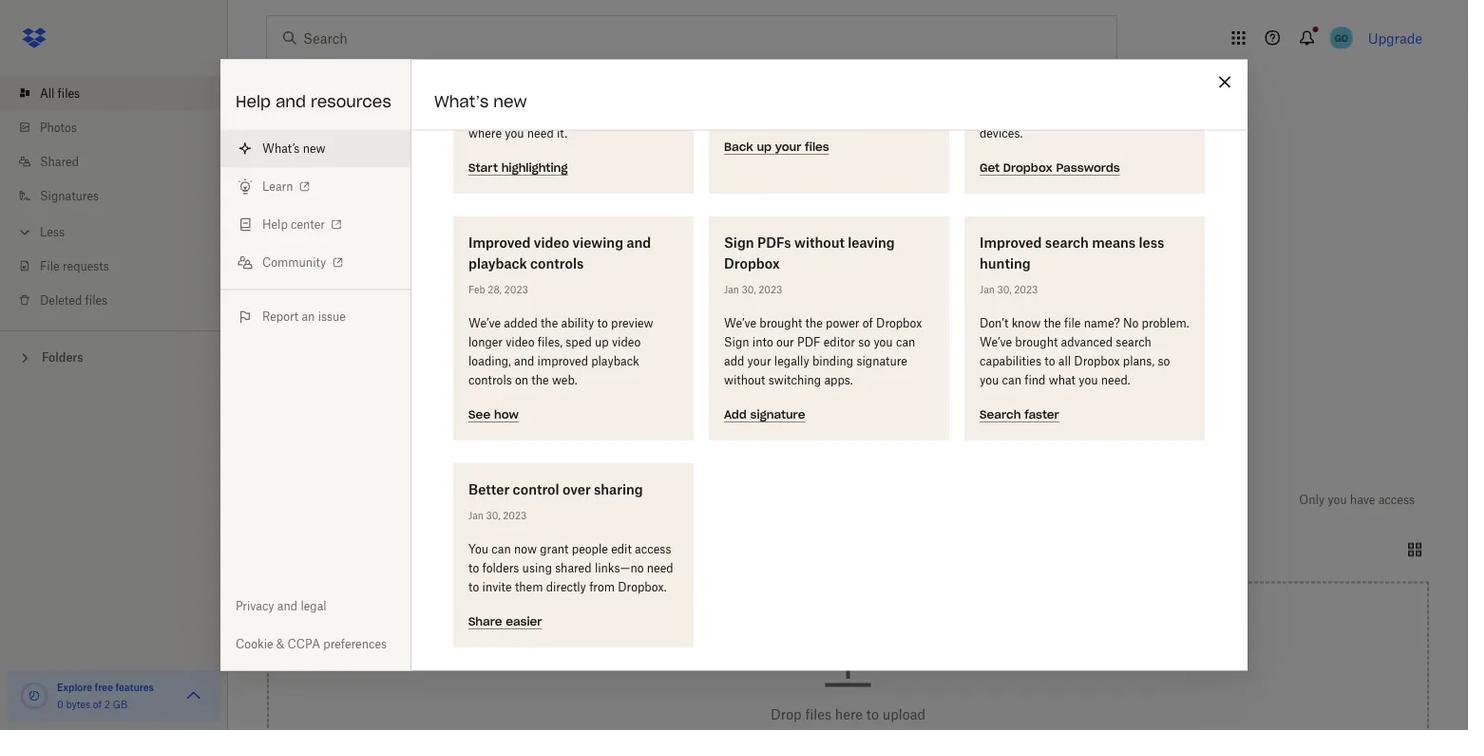 Task type: describe. For each thing, give the bounding box(es) containing it.
what's inside button
[[262, 142, 300, 156]]

privacy and legal link
[[220, 588, 411, 626]]

on inside we've added the ability to preview longer video files, sped up video loading, and improved playback controls on the web.
[[515, 374, 529, 388]]

to inside upload files and folders to edit, share, sign, and more.
[[416, 385, 426, 399]]

view
[[1136, 385, 1161, 399]]

dropbox inside we've brought the power of dropbox sign into our pdf editor so you can add your legally binding signature without switching apps.
[[876, 316, 922, 331]]

of inside we've brought the power of dropbox sign into our pdf editor so you can add your legally binding signature without switching apps.
[[863, 316, 873, 331]]

get signatures button
[[988, 76, 1118, 148]]

files for upload files and folders to edit, share, sign, and more.
[[327, 385, 349, 399]]

edit,
[[430, 385, 453, 399]]

loading,
[[469, 355, 511, 369]]

upgrade link
[[1368, 30, 1423, 46]]

search faster link
[[980, 406, 1060, 423]]

1 horizontal spatial passwords
[[1056, 161, 1120, 176]]

create folder button
[[555, 76, 684, 148]]

shared
[[555, 562, 592, 576]]

exactly
[[634, 107, 672, 122]]

the left web.
[[532, 374, 549, 388]]

to inside install on desktop to work on files offline and stay synced.
[[694, 385, 705, 399]]

ability
[[561, 316, 594, 331]]

and down 'plan'
[[1126, 69, 1146, 84]]

you down let
[[505, 126, 524, 141]]

and right upload
[[352, 385, 373, 399]]

plan
[[1108, 50, 1131, 65]]

dropbox image
[[15, 19, 53, 57]]

with for started
[[342, 174, 370, 191]]

playback inside improved video viewing and playback controls
[[469, 256, 527, 272]]

know
[[1012, 316, 1041, 331]]

we've for sign pdfs without leaving dropbox
[[724, 316, 757, 331]]

sharing
[[594, 482, 643, 498]]

and left legal
[[277, 600, 298, 614]]

privacy
[[236, 600, 274, 614]]

and right sign, on the left of page
[[520, 385, 540, 399]]

improved search means less hunting
[[980, 235, 1165, 272]]

help center
[[262, 218, 325, 232]]

get dropbox passwords link
[[980, 159, 1120, 176]]

dropbox inside sign pdfs without leaving dropbox
[[724, 256, 780, 272]]

add
[[724, 408, 747, 423]]

power
[[826, 316, 860, 331]]

don't
[[980, 316, 1009, 331]]

need inside "you can now grant people edit access to folders using shared links—no need to invite them directly from dropbox."
[[647, 562, 674, 576]]

1 horizontal spatial what's new
[[434, 92, 527, 112]]

free inside the 'explore free features 0 bytes of 2 gb'
[[95, 682, 113, 694]]

three
[[1130, 107, 1158, 122]]

sync
[[1064, 107, 1089, 122]]

0 horizontal spatial jan
[[469, 510, 484, 522]]

freeform
[[561, 88, 607, 103]]

edit inside share files with anyone and control edit or view access.
[[1098, 385, 1119, 399]]

work
[[708, 385, 734, 399]]

an
[[302, 310, 315, 324]]

report an issue link
[[220, 298, 411, 336]]

get for get dropbox passwords
[[980, 161, 1000, 176]]

start highlighting
[[469, 161, 568, 176]]

means
[[1092, 235, 1136, 251]]

cookie
[[236, 638, 273, 652]]

you down capabilities
[[980, 374, 999, 388]]

you left have
[[1328, 493, 1347, 508]]

your inside we've brought the power of dropbox sign into our pdf editor so you can add your legally binding signature without switching apps.
[[748, 355, 771, 369]]

files for deleted files
[[85, 293, 108, 307]]

learn
[[262, 180, 293, 194]]

invite
[[482, 581, 512, 595]]

plans,
[[1123, 355, 1155, 369]]

payment
[[980, 88, 1027, 103]]

dropbox.
[[618, 581, 667, 595]]

get for get started with dropbox
[[266, 174, 289, 191]]

of inside the 'explore free features 0 bytes of 2 gb'
[[93, 699, 102, 711]]

you right let
[[515, 107, 534, 122]]

controls inside improved video viewing and playback controls
[[530, 256, 584, 272]]

help and resources dialog
[[220, 0, 1248, 671]]

upload
[[285, 385, 324, 399]]

less image
[[15, 223, 34, 242]]

0 horizontal spatial jan 30, 2023
[[469, 510, 527, 522]]

record button
[[700, 76, 829, 148]]

folders
[[42, 351, 83, 365]]

video down preview
[[612, 335, 641, 350]]

2023 for playback
[[504, 284, 528, 296]]

add signature
[[724, 408, 805, 423]]

now inside "you can now grant people edit access to folders using shared links—no need to invite them directly from dropbox."
[[514, 543, 537, 557]]

addition
[[577, 69, 621, 84]]

search
[[980, 408, 1021, 423]]

2023 down better
[[503, 510, 527, 522]]

dropbox right started at the top of the page
[[373, 174, 427, 191]]

sign inside sign pdfs without leaving dropbox
[[724, 235, 754, 251]]

0
[[57, 699, 63, 711]]

dropbox inside 'don't know the file name? no problem. we've brought advanced search capabilities to all dropbox plans, so you can find what you need.'
[[1074, 355, 1120, 369]]

files for all files
[[58, 86, 80, 100]]

getting
[[610, 50, 649, 65]]

and down card
[[1041, 107, 1061, 122]]

on right work
[[738, 385, 751, 399]]

from
[[589, 581, 615, 595]]

pdf inside button
[[882, 121, 904, 136]]

install on desktop to work on files offline and stay synced.
[[595, 385, 837, 418]]

feb 28, 2023
[[469, 284, 528, 296]]

them
[[515, 581, 543, 595]]

file requests link
[[15, 249, 228, 283]]

faster
[[1025, 408, 1060, 423]]

2023 for hunting
[[1014, 284, 1038, 296]]

dropbox inside 'get dropbox passwords' link
[[1003, 161, 1053, 176]]

start
[[469, 161, 498, 176]]

anyone
[[992, 385, 1031, 399]]

you can now grant people edit access to folders using shared links—no need to invite them directly from dropbox.
[[469, 543, 674, 595]]

stay
[[595, 404, 617, 418]]

more.
[[285, 404, 316, 418]]

folders inside "you can now grant people edit access to folders using shared links—no need to invite them directly from dropbox."
[[482, 562, 519, 576]]

easier
[[506, 615, 542, 630]]

and inside share files with anyone and control edit or view access.
[[1034, 385, 1054, 399]]

2023 for dropbox
[[759, 284, 783, 296]]

cookie & ccpa preferences button
[[220, 626, 411, 664]]

share easier link
[[469, 613, 542, 631]]

photos
[[40, 120, 77, 134]]

need.
[[1101, 374, 1131, 388]]

is
[[598, 50, 607, 65]]

folders inside upload files and folders to edit, share, sign, and more.
[[376, 385, 413, 399]]

report
[[262, 310, 299, 324]]

28,
[[488, 284, 502, 296]]

files for drop files here to upload
[[805, 707, 832, 723]]

0 horizontal spatial 30,
[[486, 510, 500, 522]]

in inside pdf editing in dropbox is getting more powerful. the addition of highlighting and freeform drawing tools let you bring attention to exactly where you need it.
[[536, 50, 546, 65]]

brought inside we've brought the power of dropbox sign into our pdf editor so you can add your legally binding signature without switching apps.
[[760, 316, 802, 331]]

better
[[469, 482, 510, 498]]

issue
[[318, 310, 346, 324]]

see
[[469, 408, 491, 423]]

upload files and folders to edit, share, sign, and more.
[[285, 385, 540, 418]]

started
[[293, 174, 338, 191]]

what's new button
[[220, 130, 411, 168]]

jan 30, 2023 for hunting
[[980, 284, 1038, 296]]

using
[[522, 562, 552, 576]]

shared link
[[15, 144, 228, 179]]

signatures
[[40, 189, 99, 203]]

jan for hunting
[[980, 284, 995, 296]]

all files list item
[[0, 76, 228, 110]]

share files with anyone and control edit or view access.
[[905, 385, 1161, 418]]

and inside we've added the ability to preview longer video files, sped up video loading, and improved playback controls on the web.
[[514, 355, 534, 369]]

here
[[835, 707, 863, 723]]

powerful.
[[499, 69, 550, 84]]

have
[[1350, 493, 1376, 508]]

add signature link
[[724, 406, 805, 423]]

need inside pdf editing in dropbox is getting more powerful. the addition of highlighting and freeform drawing tools let you bring attention to exactly where you need it.
[[527, 126, 554, 141]]

let
[[498, 107, 511, 122]]

what's new inside button
[[262, 142, 326, 156]]

to right here
[[867, 707, 879, 723]]

controls inside we've added the ability to preview longer video files, sped up video loading, and improved playback controls on the web.
[[469, 374, 512, 388]]

1 horizontal spatial your
[[775, 140, 802, 155]]

features
[[115, 682, 154, 694]]

people
[[572, 543, 608, 557]]

share,
[[456, 385, 488, 399]]



Task type: locate. For each thing, give the bounding box(es) containing it.
control left the over
[[513, 482, 559, 498]]

jan 30, 2023 down hunting at the top of page
[[980, 284, 1038, 296]]

desktop
[[648, 385, 691, 399]]

highlighting down it.
[[501, 161, 568, 176]]

gb
[[113, 699, 128, 711]]

of down getting
[[624, 69, 635, 84]]

what's down more
[[434, 92, 489, 112]]

0 horizontal spatial our
[[776, 335, 794, 350]]

with up search
[[965, 385, 989, 399]]

what's up the learn
[[262, 142, 300, 156]]

0 horizontal spatial now
[[514, 543, 537, 557]]

search inside 'don't know the file name? no problem. we've brought advanced search capabilities to all dropbox plans, so you can find what you need.'
[[1116, 335, 1152, 350]]

our up unlimited
[[1030, 50, 1048, 65]]

and inside improved video viewing and playback controls
[[627, 235, 651, 251]]

0 horizontal spatial search
[[1045, 235, 1089, 251]]

of right the power
[[863, 316, 873, 331]]

sign pdfs without leaving dropbox
[[724, 235, 895, 272]]

1 vertical spatial folders
[[482, 562, 519, 576]]

the left the power
[[806, 316, 823, 331]]

0 vertical spatial playback
[[469, 256, 527, 272]]

folders up invite
[[482, 562, 519, 576]]

deleted files link
[[15, 283, 228, 317]]

0 vertical spatial share
[[905, 385, 937, 399]]

files,
[[538, 335, 563, 350]]

share for share files with anyone and control edit or view access.
[[905, 385, 937, 399]]

0 horizontal spatial what's
[[262, 142, 300, 156]]

what's new up started at the top of the page
[[262, 142, 326, 156]]

folders left edit,
[[376, 385, 413, 399]]

0 horizontal spatial we've
[[469, 316, 501, 331]]

2 horizontal spatial jan
[[980, 284, 995, 296]]

the for hunting
[[1044, 316, 1061, 331]]

1 vertical spatial so
[[1158, 355, 1170, 369]]

1 vertical spatial highlighting
[[501, 161, 568, 176]]

to down drawing
[[620, 107, 631, 122]]

1 vertical spatial your
[[748, 355, 771, 369]]

add
[[724, 355, 745, 369]]

and inside install on desktop to work on files offline and stay synced.
[[817, 385, 837, 399]]

and right loading,
[[514, 355, 534, 369]]

help up what's new button
[[236, 92, 271, 112]]

community link
[[220, 244, 411, 282]]

brought inside 'don't know the file name? no problem. we've brought advanced search capabilities to all dropbox plans, so you can find what you need.'
[[1015, 335, 1058, 350]]

1 horizontal spatial folders
[[482, 562, 519, 576]]

get inside help and resources dialog
[[980, 161, 1000, 176]]

editor
[[824, 335, 855, 350]]

you right what
[[1079, 374, 1098, 388]]

passwords down signatures at the right top
[[1056, 161, 1120, 176]]

0 vertical spatial signature
[[857, 355, 908, 369]]

no
[[1123, 316, 1139, 331]]

can inside "you can now grant people edit access to folders using shared links—no need to invite them directly from dropbox."
[[492, 543, 511, 557]]

files inside share files with anyone and control edit or view access.
[[940, 385, 962, 399]]

1 vertical spatial new
[[303, 142, 326, 156]]

1 horizontal spatial so
[[1158, 355, 1170, 369]]

highlighting up let
[[469, 88, 534, 103]]

brought up into
[[760, 316, 802, 331]]

what's new down more
[[434, 92, 527, 112]]

edit pdf button
[[844, 76, 973, 148]]

only
[[1300, 493, 1325, 508]]

up right sped
[[595, 335, 609, 350]]

of left "2"
[[93, 699, 102, 711]]

can inside we've brought the power of dropbox sign into our pdf editor so you can add your legally binding signature without switching apps.
[[896, 335, 916, 350]]

what's new
[[434, 92, 527, 112], [262, 142, 326, 156]]

30, for hunting
[[998, 284, 1012, 296]]

and
[[1126, 69, 1146, 84], [537, 88, 557, 103], [276, 92, 306, 112], [1041, 107, 1061, 122], [627, 235, 651, 251], [514, 355, 534, 369], [352, 385, 373, 399], [520, 385, 540, 399], [817, 385, 837, 399], [1034, 385, 1054, 399], [277, 600, 298, 614]]

0 horizontal spatial control
[[513, 482, 559, 498]]

we've for improved video viewing and playback controls
[[469, 316, 501, 331]]

playback up install
[[591, 355, 639, 369]]

all files link
[[15, 76, 228, 110]]

with for files
[[965, 385, 989, 399]]

free inside users on our free basic plan can now store unlimited passwords and payment card information in dropbox passwords and sync across three devices.
[[1051, 50, 1072, 65]]

video inside improved video viewing and playback controls
[[534, 235, 569, 251]]

help for help and resources
[[236, 92, 271, 112]]

1 improved from the left
[[469, 235, 531, 251]]

to left all
[[1045, 355, 1055, 369]]

1 horizontal spatial signature
[[857, 355, 908, 369]]

can right you
[[492, 543, 511, 557]]

legally
[[774, 355, 809, 369]]

links—no
[[595, 562, 644, 576]]

list
[[0, 65, 228, 331]]

into
[[753, 335, 773, 350]]

better control over sharing
[[469, 482, 643, 498]]

0 vertical spatial need
[[527, 126, 554, 141]]

share for share easier
[[469, 615, 502, 630]]

with right started at the top of the page
[[342, 174, 370, 191]]

the inside we've brought the power of dropbox sign into our pdf editor so you can add your legally binding signature without switching apps.
[[806, 316, 823, 331]]

the for dropbox
[[806, 316, 823, 331]]

devices.
[[980, 126, 1023, 141]]

1 horizontal spatial now
[[1157, 50, 1180, 65]]

get for get signatures
[[1001, 121, 1021, 136]]

share inside share easier link
[[469, 615, 502, 630]]

1 sign from the top
[[724, 235, 754, 251]]

dropbox down the advanced
[[1074, 355, 1120, 369]]

2 sign from the top
[[724, 335, 749, 350]]

grant
[[540, 543, 569, 557]]

30, up into
[[742, 284, 756, 296]]

new inside button
[[303, 142, 326, 156]]

file
[[40, 259, 60, 273]]

can down capabilities
[[1002, 374, 1022, 388]]

1 vertical spatial without
[[724, 374, 765, 388]]

without inside sign pdfs without leaving dropbox
[[795, 235, 845, 251]]

0 horizontal spatial edit
[[611, 543, 632, 557]]

0 horizontal spatial playback
[[469, 256, 527, 272]]

with inside share files with anyone and control edit or view access.
[[965, 385, 989, 399]]

improved video viewing and playback controls
[[469, 235, 651, 272]]

1 vertical spatial help
[[262, 218, 288, 232]]

1 horizontal spatial need
[[647, 562, 674, 576]]

jan for dropbox
[[724, 284, 739, 296]]

ccpa
[[288, 638, 320, 652]]

report an issue
[[262, 310, 346, 324]]

2023
[[504, 284, 528, 296], [759, 284, 783, 296], [1014, 284, 1038, 296], [503, 510, 527, 522]]

1 horizontal spatial free
[[1051, 50, 1072, 65]]

can right editor
[[896, 335, 916, 350]]

get started with dropbox
[[266, 174, 427, 191]]

signatures
[[1024, 121, 1086, 136]]

2 horizontal spatial of
[[863, 316, 873, 331]]

you
[[515, 107, 534, 122], [505, 126, 524, 141], [874, 335, 893, 350], [980, 374, 999, 388], [1079, 374, 1098, 388], [1328, 493, 1347, 508]]

0 vertical spatial control
[[1057, 385, 1095, 399]]

legal
[[301, 600, 327, 614]]

1 vertical spatial sign
[[724, 335, 749, 350]]

0 vertical spatial up
[[757, 140, 772, 155]]

0 horizontal spatial signature
[[750, 408, 805, 423]]

shared
[[40, 154, 79, 169]]

file requests
[[40, 259, 109, 273]]

to right ability
[[597, 316, 608, 331]]

1 horizontal spatial with
[[965, 385, 989, 399]]

0 horizontal spatial up
[[595, 335, 609, 350]]

on
[[1014, 50, 1027, 65], [515, 374, 529, 388], [631, 385, 645, 399], [738, 385, 751, 399]]

1 horizontal spatial new
[[494, 92, 527, 112]]

explore
[[57, 682, 92, 694]]

0 vertical spatial of
[[624, 69, 635, 84]]

the left file
[[1044, 316, 1061, 331]]

2023 down pdfs
[[759, 284, 783, 296]]

unlimited
[[1010, 69, 1062, 84]]

1 horizontal spatial of
[[624, 69, 635, 84]]

you right editor
[[874, 335, 893, 350]]

need left it.
[[527, 126, 554, 141]]

30, down better
[[486, 510, 500, 522]]

1 horizontal spatial pdf
[[797, 335, 821, 350]]

0 horizontal spatial with
[[342, 174, 370, 191]]

2 vertical spatial pdf
[[797, 335, 821, 350]]

our inside users on our free basic plan can now store unlimited passwords and payment card information in dropbox passwords and sync across three devices.
[[1030, 50, 1048, 65]]

viewing
[[573, 235, 623, 251]]

0 vertical spatial without
[[795, 235, 845, 251]]

center
[[291, 218, 325, 232]]

improved inside improved video viewing and playback controls
[[469, 235, 531, 251]]

0 vertical spatial your
[[775, 140, 802, 155]]

edit pdf
[[856, 121, 904, 136]]

playback inside we've added the ability to preview longer video files, sped up video loading, and improved playback controls on the web.
[[591, 355, 639, 369]]

1 horizontal spatial what's
[[434, 92, 489, 112]]

0 vertical spatial new
[[494, 92, 527, 112]]

to left work
[[694, 385, 705, 399]]

search
[[1045, 235, 1089, 251], [1116, 335, 1152, 350]]

1 horizontal spatial without
[[795, 235, 845, 251]]

1 horizontal spatial in
[[1123, 88, 1133, 103]]

improved for hunting
[[980, 235, 1042, 251]]

1 horizontal spatial controls
[[530, 256, 584, 272]]

access up links—no
[[635, 543, 671, 557]]

1 vertical spatial signature
[[750, 408, 805, 423]]

of
[[624, 69, 635, 84], [863, 316, 873, 331], [93, 699, 102, 711]]

and inside pdf editing in dropbox is getting more powerful. the addition of highlighting and freeform drawing tools let you bring attention to exactly where you need it.
[[537, 88, 557, 103]]

1 horizontal spatial playback
[[591, 355, 639, 369]]

1 vertical spatial pdf
[[882, 121, 904, 136]]

jan down hunting at the top of page
[[980, 284, 995, 296]]

2
[[104, 699, 110, 711]]

1 vertical spatial in
[[1123, 88, 1133, 103]]

dropbox inside users on our free basic plan can now store unlimited passwords and payment card information in dropbox passwords and sync across three devices.
[[1136, 88, 1182, 103]]

0 horizontal spatial passwords
[[980, 107, 1038, 122]]

signature inside we've brought the power of dropbox sign into our pdf editor so you can add your legally binding signature without switching apps.
[[857, 355, 908, 369]]

on up synced.
[[631, 385, 645, 399]]

the inside 'don't know the file name? no problem. we've brought advanced search capabilities to all dropbox plans, so you can find what you need.'
[[1044, 316, 1061, 331]]

can inside 'don't know the file name? no problem. we've brought advanced search capabilities to all dropbox plans, so you can find what you need.'
[[1002, 374, 1022, 388]]

now right 'plan'
[[1157, 50, 1180, 65]]

0 vertical spatial passwords
[[980, 107, 1038, 122]]

improved up feb 28, 2023
[[469, 235, 531, 251]]

your down into
[[748, 355, 771, 369]]

help for help center
[[262, 218, 288, 232]]

new down powerful.
[[494, 92, 527, 112]]

to left invite
[[469, 581, 479, 595]]

list containing all files
[[0, 65, 228, 331]]

2 horizontal spatial get
[[1001, 121, 1021, 136]]

apps.
[[824, 374, 853, 388]]

directly
[[546, 581, 586, 595]]

get down "payment"
[[1001, 121, 1021, 136]]

of inside pdf editing in dropbox is getting more powerful. the addition of highlighting and freeform drawing tools let you bring attention to exactly where you need it.
[[624, 69, 635, 84]]

now up using on the bottom of page
[[514, 543, 537, 557]]

0 horizontal spatial improved
[[469, 235, 531, 251]]

and up bring
[[537, 88, 557, 103]]

search down no
[[1116, 335, 1152, 350]]

so inside we've brought the power of dropbox sign into our pdf editor so you can add your legally binding signature without switching apps.
[[858, 335, 871, 350]]

back up your files link
[[724, 138, 829, 155]]

need up dropbox.
[[647, 562, 674, 576]]

search faster
[[980, 408, 1060, 423]]

leaving
[[848, 235, 895, 251]]

dropbox down get signatures
[[1003, 161, 1053, 176]]

brought down know
[[1015, 335, 1058, 350]]

0 vertical spatial what's new
[[434, 92, 527, 112]]

so right plans,
[[1158, 355, 1170, 369]]

get left started at the top of the page
[[266, 174, 289, 191]]

highlighting
[[469, 88, 534, 103], [501, 161, 568, 176]]

pdf inside pdf editing in dropbox is getting more powerful. the addition of highlighting and freeform drawing tools let you bring attention to exactly where you need it.
[[469, 50, 492, 65]]

quota usage element
[[19, 681, 49, 712]]

0 vertical spatial highlighting
[[469, 88, 534, 103]]

0 horizontal spatial new
[[303, 142, 326, 156]]

improved
[[538, 355, 588, 369]]

find
[[1025, 374, 1046, 388]]

information
[[1057, 88, 1120, 103]]

can inside users on our free basic plan can now store unlimited passwords and payment card information in dropbox passwords and sync across three devices.
[[1134, 50, 1154, 65]]

jan up add
[[724, 284, 739, 296]]

control inside share files with anyone and control edit or view access.
[[1057, 385, 1095, 399]]

files for share files with anyone and control edit or view access.
[[940, 385, 962, 399]]

1 horizontal spatial access
[[1379, 493, 1415, 508]]

control down all
[[1057, 385, 1095, 399]]

get dropbox passwords
[[980, 161, 1120, 176]]

our inside we've brought the power of dropbox sign into our pdf editor so you can add your legally binding signature without switching apps.
[[776, 335, 794, 350]]

dropbox up the the
[[549, 50, 595, 65]]

pdf right edit
[[882, 121, 904, 136]]

we've inside 'don't know the file name? no problem. we've brought advanced search capabilities to all dropbox plans, so you can find what you need.'
[[980, 335, 1012, 350]]

to inside we've added the ability to preview longer video files, sped up video loading, and improved playback controls on the web.
[[597, 316, 608, 331]]

0 horizontal spatial so
[[858, 335, 871, 350]]

passwords down "payment"
[[980, 107, 1038, 122]]

1 vertical spatial our
[[776, 335, 794, 350]]

1 horizontal spatial brought
[[1015, 335, 1058, 350]]

playback up feb 28, 2023
[[469, 256, 527, 272]]

more
[[469, 69, 496, 84]]

files inside install on desktop to work on files offline and stay synced.
[[754, 385, 776, 399]]

access.
[[905, 404, 944, 418]]

sign inside we've brought the power of dropbox sign into our pdf editor so you can add your legally binding signature without switching apps.
[[724, 335, 749, 350]]

sign up add
[[724, 335, 749, 350]]

we've down don't at top
[[980, 335, 1012, 350]]

2023 right 28,
[[504, 284, 528, 296]]

0 vertical spatial access
[[1379, 493, 1415, 508]]

jan 30, 2023 down pdfs
[[724, 284, 783, 296]]

help center link
[[220, 206, 411, 244]]

learn link
[[220, 168, 411, 206]]

1 vertical spatial share
[[469, 615, 502, 630]]

1 horizontal spatial jan 30, 2023
[[724, 284, 783, 296]]

0 vertical spatial what's
[[434, 92, 489, 112]]

basic
[[1075, 50, 1105, 65]]

sign left pdfs
[[724, 235, 754, 251]]

2 horizontal spatial jan 30, 2023
[[980, 284, 1038, 296]]

our
[[1030, 50, 1048, 65], [776, 335, 794, 350]]

up
[[757, 140, 772, 155], [595, 335, 609, 350]]

control
[[1057, 385, 1095, 399], [513, 482, 559, 498]]

passwords inside users on our free basic plan can now store unlimited passwords and payment card information in dropbox passwords and sync across three devices.
[[980, 107, 1038, 122]]

share inside share files with anyone and control edit or view access.
[[905, 385, 937, 399]]

we've
[[469, 316, 501, 331], [724, 316, 757, 331], [980, 335, 1012, 350]]

1 vertical spatial need
[[647, 562, 674, 576]]

to inside pdf editing in dropbox is getting more powerful. the addition of highlighting and freeform drawing tools let you bring attention to exactly where you need it.
[[620, 107, 631, 122]]

new up started at the top of the page
[[303, 142, 326, 156]]

your right back
[[775, 140, 802, 155]]

without inside we've brought the power of dropbox sign into our pdf editor so you can add your legally binding signature without switching apps.
[[724, 374, 765, 388]]

and right offline
[[817, 385, 837, 399]]

&
[[276, 638, 284, 652]]

0 horizontal spatial access
[[635, 543, 671, 557]]

the for playback
[[541, 316, 558, 331]]

in up powerful.
[[536, 50, 546, 65]]

0 horizontal spatial pdf
[[469, 50, 492, 65]]

edit
[[1098, 385, 1119, 399], [611, 543, 632, 557]]

improved for playback
[[469, 235, 531, 251]]

files inside list item
[[58, 86, 80, 100]]

30, for dropbox
[[742, 284, 756, 296]]

0 horizontal spatial your
[[748, 355, 771, 369]]

dropbox inside pdf editing in dropbox is getting more powerful. the addition of highlighting and freeform drawing tools let you bring attention to exactly where you need it.
[[549, 50, 595, 65]]

1 vertical spatial edit
[[611, 543, 632, 557]]

controls down viewing
[[530, 256, 584, 272]]

problem.
[[1142, 316, 1190, 331]]

access
[[1379, 493, 1415, 508], [635, 543, 671, 557]]

to left edit,
[[416, 385, 426, 399]]

controls down loading,
[[469, 374, 512, 388]]

1 vertical spatial brought
[[1015, 335, 1058, 350]]

create folder
[[567, 121, 644, 136]]

and up faster
[[1034, 385, 1054, 399]]

up right back
[[757, 140, 772, 155]]

0 vertical spatial pdf
[[469, 50, 492, 65]]

pdf editing in dropbox is getting more powerful. the addition of highlighting and freeform drawing tools let you bring attention to exactly where you need it.
[[469, 50, 672, 141]]

passwords
[[980, 107, 1038, 122], [1056, 161, 1120, 176]]

2 improved from the left
[[980, 235, 1042, 251]]

1 vertical spatial passwords
[[1056, 161, 1120, 176]]

in up three
[[1123, 88, 1133, 103]]

pdf inside we've brought the power of dropbox sign into our pdf editor so you can add your legally binding signature without switching apps.
[[797, 335, 821, 350]]

deleted
[[40, 293, 82, 307]]

now
[[1157, 50, 1180, 65], [514, 543, 537, 557]]

jan 30, 2023 for dropbox
[[724, 284, 783, 296]]

1 vertical spatial what's
[[262, 142, 300, 156]]

signatures link
[[15, 179, 228, 213]]

photos link
[[15, 110, 228, 144]]

2023 up know
[[1014, 284, 1038, 296]]

files inside upload files and folders to edit, share, sign, and more.
[[327, 385, 349, 399]]

we've inside we've brought the power of dropbox sign into our pdf editor so you can add your legally binding signature without switching apps.
[[724, 316, 757, 331]]

and up what's new button
[[276, 92, 306, 112]]

2 horizontal spatial we've
[[980, 335, 1012, 350]]

improved inside improved search means less hunting
[[980, 235, 1042, 251]]

in inside users on our free basic plan can now store unlimited passwords and payment card information in dropbox passwords and sync across three devices.
[[1123, 88, 1133, 103]]

get down "devices."
[[980, 161, 1000, 176]]

0 vertical spatial in
[[536, 50, 546, 65]]

on up 'how'
[[515, 374, 529, 388]]

30, down hunting at the top of page
[[998, 284, 1012, 296]]

2 vertical spatial of
[[93, 699, 102, 711]]

community
[[262, 256, 326, 270]]

file
[[1064, 316, 1081, 331]]

edit up links—no
[[611, 543, 632, 557]]

0 vertical spatial folders
[[376, 385, 413, 399]]

0 vertical spatial search
[[1045, 235, 1089, 251]]

to
[[620, 107, 631, 122], [597, 316, 608, 331], [1045, 355, 1055, 369], [416, 385, 426, 399], [694, 385, 705, 399], [469, 562, 479, 576], [469, 581, 479, 595], [867, 707, 879, 723]]

don't know the file name? no problem. we've brought advanced search capabilities to all dropbox plans, so you can find what you need.
[[980, 316, 1190, 388]]

all
[[1059, 355, 1071, 369]]

access inside "you can now grant people edit access to folders using shared links—no need to invite them directly from dropbox."
[[635, 543, 671, 557]]

search inside improved search means less hunting
[[1045, 235, 1089, 251]]

control inside help and resources dialog
[[513, 482, 559, 498]]

0 horizontal spatial in
[[536, 50, 546, 65]]

to inside 'don't know the file name? no problem. we've brought advanced search capabilities to all dropbox plans, so you can find what you need.'
[[1045, 355, 1055, 369]]

1 horizontal spatial we've
[[724, 316, 757, 331]]

deleted files
[[40, 293, 108, 307]]

2 horizontal spatial pdf
[[882, 121, 904, 136]]

the up files,
[[541, 316, 558, 331]]

video down 'added'
[[506, 335, 535, 350]]

now inside users on our free basic plan can now store unlimited passwords and payment card information in dropbox passwords and sync across three devices.
[[1157, 50, 1180, 65]]

1 horizontal spatial up
[[757, 140, 772, 155]]

to down you
[[469, 562, 479, 576]]

we've inside we've added the ability to preview longer video files, sped up video loading, and improved playback controls on the web.
[[469, 316, 501, 331]]

0 horizontal spatial get
[[266, 174, 289, 191]]

help
[[236, 92, 271, 112], [262, 218, 288, 232]]

1 horizontal spatial our
[[1030, 50, 1048, 65]]

2 horizontal spatial 30,
[[998, 284, 1012, 296]]

up inside we've added the ability to preview longer video files, sped up video loading, and improved playback controls on the web.
[[595, 335, 609, 350]]

30,
[[742, 284, 756, 296], [998, 284, 1012, 296], [486, 510, 500, 522]]

0 horizontal spatial need
[[527, 126, 554, 141]]

across
[[1092, 107, 1127, 122]]

1 horizontal spatial edit
[[1098, 385, 1119, 399]]

highlighting inside pdf editing in dropbox is getting more powerful. the addition of highlighting and freeform drawing tools let you bring attention to exactly where you need it.
[[469, 88, 534, 103]]

dropbox right the power
[[876, 316, 922, 331]]

free up "2"
[[95, 682, 113, 694]]

less
[[1139, 235, 1165, 251]]

pdf up legally
[[797, 335, 821, 350]]

0 horizontal spatial folders
[[376, 385, 413, 399]]

1 vertical spatial control
[[513, 482, 559, 498]]

you inside we've brought the power of dropbox sign into our pdf editor so you can add your legally binding signature without switching apps.
[[874, 335, 893, 350]]

so right editor
[[858, 335, 871, 350]]

1 vertical spatial search
[[1116, 335, 1152, 350]]

1 vertical spatial what's new
[[262, 142, 326, 156]]

1 horizontal spatial improved
[[980, 235, 1042, 251]]

1 horizontal spatial get
[[980, 161, 1000, 176]]

edit inside "you can now grant people edit access to folders using shared links—no need to invite them directly from dropbox."
[[611, 543, 632, 557]]

on inside users on our free basic plan can now store unlimited passwords and payment card information in dropbox passwords and sync across three devices.
[[1014, 50, 1027, 65]]

access right have
[[1379, 493, 1415, 508]]

see how
[[469, 408, 519, 423]]

1 vertical spatial now
[[514, 543, 537, 557]]

advanced
[[1061, 335, 1113, 350]]

so inside 'don't know the file name? no problem. we've brought advanced search capabilities to all dropbox plans, so you can find what you need.'
[[1158, 355, 1170, 369]]

files inside help and resources dialog
[[805, 140, 829, 155]]

0 horizontal spatial brought
[[760, 316, 802, 331]]

get inside button
[[1001, 121, 1021, 136]]

it.
[[557, 126, 568, 141]]

1 horizontal spatial jan
[[724, 284, 739, 296]]



Task type: vqa. For each thing, say whether or not it's contained in the screenshot.


